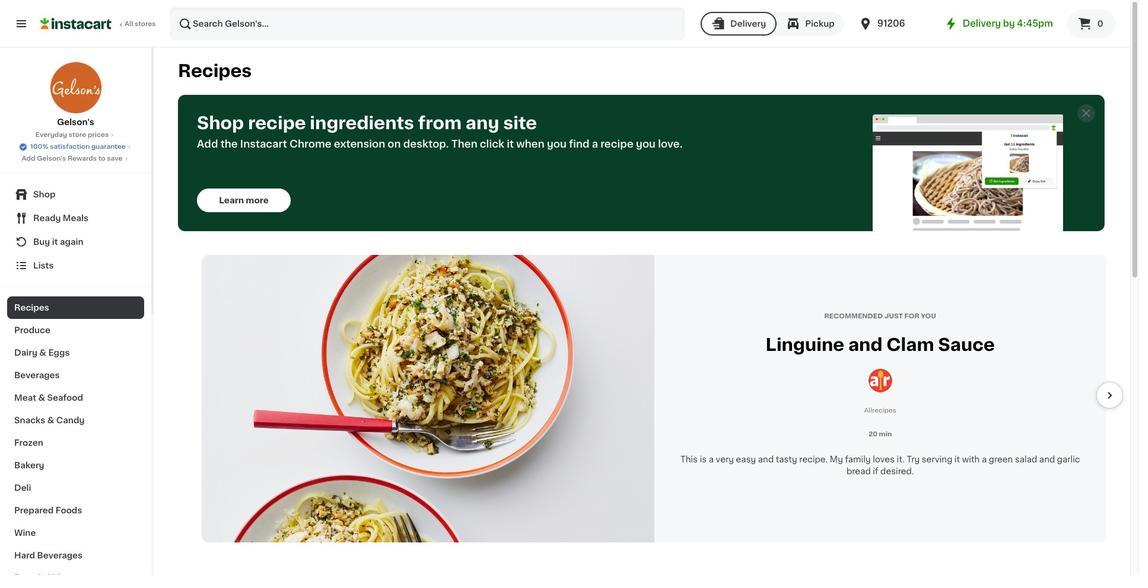 Task type: locate. For each thing, give the bounding box(es) containing it.
1 vertical spatial &
[[38, 394, 45, 402]]

for
[[905, 314, 920, 320]]

you left love.
[[636, 139, 656, 149]]

1 horizontal spatial delivery
[[963, 19, 1001, 28]]

20 min
[[869, 431, 892, 438]]

allrecipes
[[864, 408, 897, 414]]

gelson's logo image
[[50, 62, 102, 114]]

0 vertical spatial beverages
[[14, 372, 60, 380]]

desired.
[[881, 468, 914, 476]]

a right is
[[709, 456, 714, 464]]

save
[[107, 155, 123, 162]]

shop up ready
[[33, 191, 55, 199]]

2 horizontal spatial and
[[1040, 456, 1055, 464]]

1 horizontal spatial add
[[197, 139, 218, 149]]

0 horizontal spatial it
[[52, 238, 58, 246]]

and right salad
[[1040, 456, 1055, 464]]

gelson's down 100%
[[37, 155, 66, 162]]

gelson's up store
[[57, 118, 94, 126]]

0 horizontal spatial a
[[592, 139, 598, 149]]

beverages
[[14, 372, 60, 380], [37, 552, 83, 560]]

1 you from the left
[[547, 139, 567, 149]]

91206
[[878, 19, 906, 28]]

you
[[921, 314, 937, 320]]

1 horizontal spatial you
[[636, 139, 656, 149]]

when
[[517, 139, 545, 149]]

min
[[879, 431, 892, 438]]

meat & seafood
[[14, 394, 83, 402]]

shop link
[[7, 183, 144, 207]]

100% satisfaction guarantee button
[[18, 140, 133, 152]]

instacart logo image
[[40, 17, 112, 31]]

buy it again
[[33, 238, 83, 246]]

1 vertical spatial beverages
[[37, 552, 83, 560]]

produce
[[14, 326, 50, 335]]

meat
[[14, 394, 36, 402]]

1 horizontal spatial it
[[507, 139, 514, 149]]

learn
[[219, 196, 244, 205]]

shop up the the
[[197, 115, 244, 132]]

recipe right find
[[601, 139, 634, 149]]

1 vertical spatial add
[[22, 155, 35, 162]]

recipes
[[178, 62, 252, 80], [14, 304, 49, 312]]

& left candy
[[47, 417, 54, 425]]

add down 100%
[[22, 155, 35, 162]]

from
[[418, 115, 462, 132]]

0 horizontal spatial delivery
[[731, 20, 766, 28]]

wine
[[14, 529, 36, 538]]

tasty
[[776, 456, 798, 464]]

eggs
[[48, 349, 70, 357]]

ready
[[33, 214, 61, 223]]

recommended
[[825, 314, 883, 320]]

recipe
[[248, 115, 306, 132], [601, 139, 634, 149]]

add for add gelson's rewards to save
[[22, 155, 35, 162]]

meat & seafood link
[[7, 387, 144, 410]]

stores
[[135, 21, 156, 27]]

add gelson's rewards to save
[[22, 155, 123, 162]]

2 vertical spatial &
[[47, 417, 54, 425]]

0 horizontal spatial recipe
[[248, 115, 306, 132]]

instacart
[[240, 139, 287, 149]]

click
[[480, 139, 505, 149]]

it inside buy it again link
[[52, 238, 58, 246]]

beverages down 'dairy & eggs'
[[14, 372, 60, 380]]

delivery for delivery by 4:45pm
[[963, 19, 1001, 28]]

0 vertical spatial shop
[[197, 115, 244, 132]]

shop for shop recipe ingredients from any site
[[197, 115, 244, 132]]

satisfaction
[[50, 144, 90, 150]]

and down recommended
[[849, 337, 883, 354]]

and right easy
[[758, 456, 774, 464]]

linguine and clam sauce
[[766, 337, 995, 354]]

2 horizontal spatial a
[[982, 456, 987, 464]]

1 horizontal spatial recipes
[[178, 62, 252, 80]]

it left with
[[955, 456, 960, 464]]

extension
[[334, 139, 385, 149]]

recipe up instacart
[[248, 115, 306, 132]]

0 vertical spatial add
[[197, 139, 218, 149]]

saved button
[[1077, 15, 1118, 29]]

buy it again link
[[7, 230, 144, 254]]

just
[[885, 314, 903, 320]]

then
[[452, 139, 478, 149]]

all stores
[[125, 21, 156, 27]]

& left eggs on the left of page
[[39, 349, 46, 357]]

you
[[547, 139, 567, 149], [636, 139, 656, 149]]

0 horizontal spatial you
[[547, 139, 567, 149]]

frozen
[[14, 439, 43, 448]]

try
[[907, 456, 920, 464]]

everyday
[[35, 132, 67, 138]]

is
[[700, 456, 707, 464]]

green
[[989, 456, 1013, 464]]

None search field
[[170, 7, 686, 40]]

it right buy
[[52, 238, 58, 246]]

0 horizontal spatial recipes
[[14, 304, 49, 312]]

1 horizontal spatial and
[[849, 337, 883, 354]]

by
[[1004, 19, 1015, 28]]

2 vertical spatial it
[[955, 456, 960, 464]]

delivery inside delivery by 4:45pm link
[[963, 19, 1001, 28]]

1 horizontal spatial shop
[[197, 115, 244, 132]]

1 vertical spatial it
[[52, 238, 58, 246]]

prices
[[88, 132, 109, 138]]

shop recipe ingredients from any site
[[197, 115, 537, 132]]

add
[[197, 139, 218, 149], [22, 155, 35, 162]]

1 horizontal spatial a
[[709, 456, 714, 464]]

saved
[[1091, 17, 1118, 25]]

2 horizontal spatial it
[[955, 456, 960, 464]]

a right with
[[982, 456, 987, 464]]

everyday store prices link
[[35, 131, 116, 140]]

1 vertical spatial shop
[[33, 191, 55, 199]]

0 vertical spatial recipes
[[178, 62, 252, 80]]

it inside the this is a very easy and tasty recipe. my family loves it. try serving it with a green salad and garlic bread if desired.
[[955, 456, 960, 464]]

snacks & candy
[[14, 417, 85, 425]]

on
[[388, 139, 401, 149]]

it right click
[[507, 139, 514, 149]]

buy
[[33, 238, 50, 246]]

this
[[681, 456, 698, 464]]

seafood
[[47, 394, 83, 402]]

chrome
[[290, 139, 332, 149]]

my
[[830, 456, 843, 464]]

add gelson's rewards to save link
[[22, 154, 130, 164]]

add left the the
[[197, 139, 218, 149]]

and
[[849, 337, 883, 354], [758, 456, 774, 464], [1040, 456, 1055, 464]]

allrecipes image
[[869, 369, 892, 393]]

pickup button
[[777, 12, 844, 36]]

delivery inside delivery button
[[731, 20, 766, 28]]

find
[[569, 139, 590, 149]]

1 vertical spatial recipe
[[601, 139, 634, 149]]

0 horizontal spatial and
[[758, 456, 774, 464]]

& for dairy
[[39, 349, 46, 357]]

0 horizontal spatial add
[[22, 155, 35, 162]]

gelson's
[[57, 118, 94, 126], [37, 155, 66, 162]]

2 you from the left
[[636, 139, 656, 149]]

beverages down wine link
[[37, 552, 83, 560]]

all stores link
[[40, 7, 157, 40]]

delivery for delivery
[[731, 20, 766, 28]]

0 vertical spatial recipe
[[248, 115, 306, 132]]

serving
[[922, 456, 953, 464]]

prepared
[[14, 507, 54, 515]]

0 vertical spatial &
[[39, 349, 46, 357]]

loves
[[873, 456, 895, 464]]

service type group
[[701, 12, 844, 36]]

a right find
[[592, 139, 598, 149]]

& for snacks
[[47, 417, 54, 425]]

& right meat
[[38, 394, 45, 402]]

100% satisfaction guarantee
[[30, 144, 126, 150]]

0 horizontal spatial shop
[[33, 191, 55, 199]]

clam
[[887, 337, 935, 354]]

you left find
[[547, 139, 567, 149]]



Task type: describe. For each thing, give the bounding box(es) containing it.
ingredients
[[310, 115, 414, 132]]

snacks & candy link
[[7, 410, 144, 432]]

1 horizontal spatial recipe
[[601, 139, 634, 149]]

recommended just for you
[[825, 314, 937, 320]]

0 vertical spatial it
[[507, 139, 514, 149]]

0
[[1098, 20, 1104, 28]]

delivery by 4:45pm link
[[944, 17, 1053, 31]]

0 vertical spatial gelson's
[[57, 118, 94, 126]]

very
[[716, 456, 734, 464]]

store
[[69, 132, 86, 138]]

20
[[869, 431, 878, 438]]

frozen link
[[7, 432, 144, 455]]

salad
[[1015, 456, 1038, 464]]

wine link
[[7, 522, 144, 545]]

if
[[873, 468, 879, 476]]

love.
[[658, 139, 683, 149]]

prepared foods
[[14, 507, 82, 515]]

dairy & eggs link
[[7, 342, 144, 364]]

produce link
[[7, 319, 144, 342]]

extension banner image
[[873, 115, 1064, 231]]

guarantee
[[91, 144, 126, 150]]

dairy
[[14, 349, 37, 357]]

item carousel region
[[178, 255, 1124, 543]]

family
[[845, 456, 871, 464]]

91206 button
[[859, 7, 930, 40]]

lists link
[[7, 254, 144, 278]]

1 vertical spatial recipes
[[14, 304, 49, 312]]

learn more
[[219, 196, 269, 205]]

hard beverages link
[[7, 545, 144, 567]]

dairy & eggs
[[14, 349, 70, 357]]

gelson's link
[[50, 62, 102, 128]]

ready meals link
[[7, 207, 144, 230]]

sauce
[[939, 337, 995, 354]]

with
[[962, 456, 980, 464]]

desktop.
[[403, 139, 449, 149]]

linguine
[[766, 337, 845, 354]]

deli
[[14, 484, 31, 493]]

to
[[98, 155, 105, 162]]

easy
[[736, 456, 756, 464]]

it.
[[897, 456, 905, 464]]

pickup
[[806, 20, 835, 28]]

ready meals button
[[7, 207, 144, 230]]

all
[[125, 21, 133, 27]]

prepared foods link
[[7, 500, 144, 522]]

again
[[60, 238, 83, 246]]

foods
[[56, 507, 82, 515]]

ready meals
[[33, 214, 88, 223]]

add for add the instacart chrome extension on desktop. then click it when you find a recipe you love.
[[197, 139, 218, 149]]

bakery
[[14, 462, 44, 470]]

100%
[[30, 144, 48, 150]]

add the instacart chrome extension on desktop. then click it when you find a recipe you love.
[[197, 139, 683, 149]]

any
[[466, 115, 499, 132]]

meals
[[63, 214, 88, 223]]

learn more button
[[197, 189, 291, 212]]

site
[[503, 115, 537, 132]]

bread
[[847, 468, 871, 476]]

& for meat
[[38, 394, 45, 402]]

more
[[246, 196, 269, 205]]

delivery button
[[701, 12, 777, 36]]

deli link
[[7, 477, 144, 500]]

this is a very easy and tasty recipe. my family loves it. try serving it with a green salad and garlic bread if desired.
[[681, 456, 1080, 476]]

Search field
[[171, 8, 684, 39]]

1 vertical spatial gelson's
[[37, 155, 66, 162]]

0 button
[[1068, 9, 1116, 38]]

bakery link
[[7, 455, 144, 477]]

4:45pm
[[1017, 19, 1053, 28]]

rewards
[[68, 155, 97, 162]]

garlic
[[1058, 456, 1080, 464]]

shop for shop
[[33, 191, 55, 199]]

candy
[[56, 417, 85, 425]]

hard beverages
[[14, 552, 83, 560]]

recipes link
[[7, 297, 144, 319]]

snacks
[[14, 417, 45, 425]]

everyday store prices
[[35, 132, 109, 138]]



Task type: vqa. For each thing, say whether or not it's contained in the screenshot.
ingredients
yes



